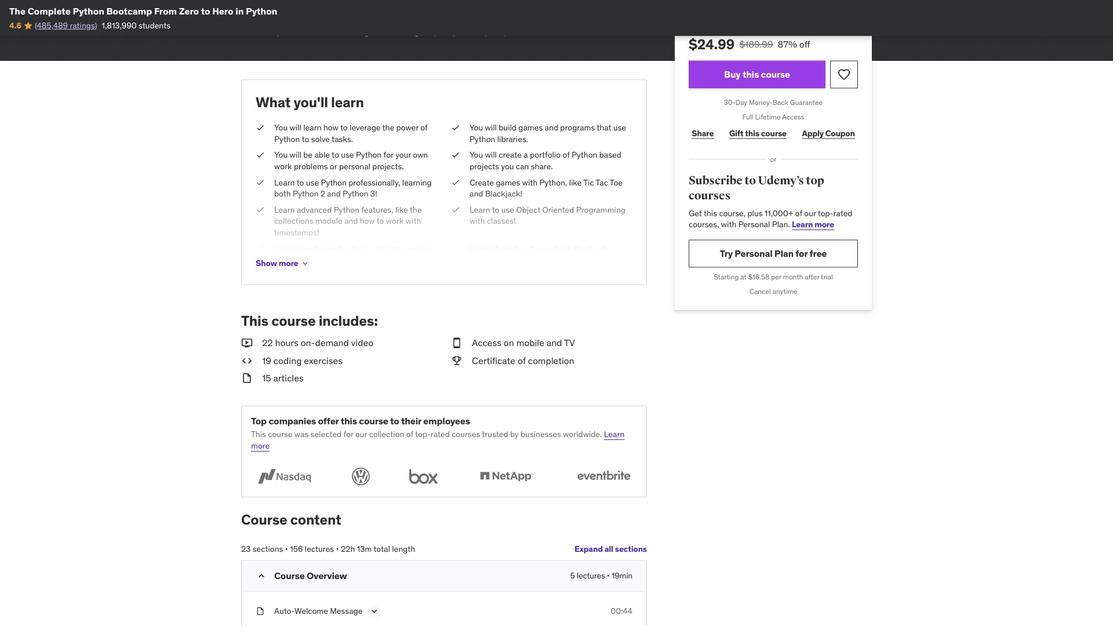 Task type: describe. For each thing, give the bounding box(es) containing it.
to inside learn to use python professionally, learning both python 2 and python 3!
[[297, 177, 304, 188]]

xsmall image for you will create a portfolio of python based projects you can share.
[[451, 150, 461, 161]]

notebook
[[470, 255, 506, 265]]

will for build
[[485, 122, 497, 133]]

learn more for subscribe to udemy's top courses
[[792, 219, 835, 230]]

python up 2
[[321, 177, 347, 188]]

more up free
[[815, 219, 835, 230]]

with inside 'create games with python, like tic tac toe and blackjack!'
[[522, 177, 538, 188]]

both inside learn to use python professionally, learning both python 2 and python 3!
[[274, 189, 291, 199]]

this for gift
[[746, 128, 760, 138]]

work inside you will be able to use python for your own work problems or personal projects.
[[274, 161, 292, 172]]

python inside the you will create a portfolio of python based projects you can share.
[[572, 150, 598, 160]]

in
[[236, 5, 244, 17]]

understand complex topics, like decorators.
[[274, 243, 433, 254]]

5
[[571, 571, 575, 581]]

2 vertical spatial for
[[344, 429, 354, 440]]

get
[[689, 208, 702, 218]]

learn right plan.
[[792, 219, 813, 230]]

learn for will
[[304, 122, 322, 133]]

python inside you will learn how to leverage the power of python to solve tasks.
[[274, 134, 300, 144]]

course overview
[[274, 570, 347, 582]]

courses,
[[689, 219, 720, 230]]

topics,
[[351, 243, 375, 254]]

collection
[[369, 429, 405, 440]]

0 horizontal spatial lectures
[[305, 544, 334, 554]]

learn for you'll
[[331, 93, 364, 111]]

expand all sections
[[575, 544, 647, 554]]

at
[[741, 273, 747, 282]]

course for course overview
[[274, 570, 305, 582]]

of down access on mobile and tv
[[518, 355, 526, 366]]

use inside you will be able to use python for your own work problems or personal projects.
[[341, 150, 354, 160]]

personal inside get this course, plus 11,000+ of our top-rated courses, with personal plan.
[[739, 219, 770, 230]]

that
[[597, 122, 612, 133]]

python left "3!"
[[343, 189, 369, 199]]

lifetime
[[756, 112, 781, 121]]

expand
[[575, 544, 603, 554]]

closed captions image
[[391, 27, 400, 37]]

1 vertical spatial access
[[472, 337, 502, 349]]

projects
[[470, 161, 499, 172]]

like for the
[[396, 205, 408, 215]]

• for 5
[[607, 571, 610, 581]]

timestamps!
[[274, 227, 319, 238]]

total
[[374, 544, 390, 554]]

hours
[[275, 337, 299, 349]]

full
[[743, 112, 754, 121]]

and inside learn to use python professionally, learning both python 2 and python 3!
[[327, 189, 341, 199]]

libraries.
[[498, 134, 528, 144]]

portfolio
[[530, 150, 561, 160]]

coding
[[274, 355, 302, 366]]

last
[[255, 26, 271, 37]]

coupon
[[826, 128, 855, 138]]

learn for collections
[[274, 205, 295, 215]]

xsmall image for learn to use python professionally, learning both python 2 and python 3!
[[256, 177, 265, 188]]

this for get
[[704, 208, 718, 218]]

both inside the 'understand how to use both the jupyter notebook and create .py files'
[[555, 243, 572, 254]]

11,000+
[[765, 208, 794, 218]]

create
[[470, 177, 494, 188]]

message
[[330, 606, 363, 617]]

xsmall image for understand complex topics, like decorators.
[[256, 243, 265, 254]]

plan.
[[772, 219, 790, 230]]

apply coupon button
[[799, 122, 858, 145]]

jupyter
[[588, 243, 614, 254]]

to inside learn to use object oriented programming with classes!
[[492, 205, 500, 215]]

the for understand how to use both the jupyter notebook and create .py files
[[574, 243, 586, 254]]

includes:
[[319, 312, 378, 330]]

from
[[154, 5, 177, 17]]

can
[[516, 161, 529, 172]]

2
[[321, 189, 325, 199]]

hero
[[212, 5, 234, 17]]

demand
[[315, 337, 349, 349]]

show more button
[[256, 252, 310, 275]]

and inside learn advanced python features, like the collections module and how to work with timestamps!
[[345, 216, 358, 226]]

will for learn
[[290, 122, 302, 133]]

1,813,990
[[102, 20, 137, 31]]

the inside you will learn how to leverage the power of python to solve tasks.
[[383, 122, 395, 133]]

top
[[806, 174, 825, 188]]

the complete python bootcamp from zero to hero in python
[[9, 5, 277, 17]]

professionally,
[[349, 177, 401, 188]]

oriented
[[543, 205, 574, 215]]

object
[[517, 205, 541, 215]]

7/2023
[[305, 26, 332, 37]]

python left 2
[[293, 189, 319, 199]]

their
[[401, 415, 422, 427]]

buy
[[724, 68, 741, 80]]

tic
[[584, 177, 594, 188]]

bootcamp
[[106, 5, 152, 17]]

small image for 22
[[241, 337, 253, 350]]

free
[[810, 248, 827, 259]]

create inside the you will create a portfolio of python based projects you can share.
[[499, 150, 522, 160]]

course up collection at bottom
[[359, 415, 389, 427]]

create inside the 'understand how to use both the jupyter notebook and create .py files'
[[523, 255, 546, 265]]

learn right worldwide.
[[604, 429, 625, 440]]

more right 14
[[520, 26, 539, 37]]

you for you will build games and programs that use python libraries.
[[470, 122, 483, 133]]

course inside buy this course button
[[761, 68, 791, 80]]

subscribe to udemy's top courses
[[689, 174, 825, 203]]

sections inside dropdown button
[[615, 544, 647, 554]]

learn advanced python features, like the collections module and how to work with timestamps!
[[274, 205, 422, 238]]

programming
[[576, 205, 626, 215]]

30-day money-back guarantee full lifetime access
[[724, 98, 823, 121]]

1,813,990 students
[[102, 20, 171, 31]]

0 horizontal spatial rated
[[431, 429, 450, 440]]

share
[[692, 128, 714, 138]]

starting at $16.58 per month after trial cancel anytime
[[714, 273, 833, 296]]

how inside you will learn how to leverage the power of python to solve tasks.
[[324, 122, 339, 133]]

welcome
[[295, 606, 328, 617]]

15 articles
[[262, 372, 304, 384]]

30-
[[724, 98, 736, 107]]

will for be
[[290, 150, 302, 160]]

more inside 'button'
[[279, 258, 298, 269]]

to up collection at bottom
[[390, 415, 399, 427]]

course down companies
[[268, 429, 293, 440]]

to inside learn advanced python features, like the collections module and how to work with timestamps!
[[377, 216, 384, 226]]

what you'll learn
[[256, 93, 364, 111]]

gift this course
[[730, 128, 787, 138]]

last updated 7/2023
[[255, 26, 332, 37]]

will for create
[[485, 150, 497, 160]]

netapp image
[[474, 466, 540, 488]]

english for english
[[355, 26, 382, 37]]

[auto]
[[485, 26, 507, 37]]

understand for understand complex topics, like decorators.
[[274, 243, 317, 254]]

xsmall image for learn advanced python features, like the collections module and how to work with timestamps!
[[256, 204, 265, 216]]

you for you will be able to use python for your own work problems or personal projects.
[[274, 150, 288, 160]]

1 vertical spatial our
[[356, 429, 367, 440]]

created
[[241, 10, 270, 21]]

power
[[396, 122, 419, 133]]

5 lectures • 19min
[[571, 571, 633, 581]]

python up last
[[246, 5, 277, 17]]

small image for 19
[[241, 354, 253, 367]]

course up hours
[[272, 312, 316, 330]]

this for this course includes:
[[241, 312, 269, 330]]

xsmall image for you will be able to use python for your own work problems or personal projects.
[[256, 150, 265, 161]]

udemy's
[[758, 174, 804, 188]]

to inside subscribe to udemy's top courses
[[745, 174, 756, 188]]

how inside learn advanced python features, like the collections module and how to work with timestamps!
[[360, 216, 375, 226]]

try personal plan for free link
[[689, 240, 858, 268]]

share.
[[531, 161, 553, 172]]

156
[[290, 544, 303, 554]]

to left solve
[[302, 134, 309, 144]]

this for this course was selected for our collection of top-rated courses trusted by businesses worldwide.
[[251, 429, 266, 440]]

small image for 15
[[241, 372, 253, 385]]

a
[[524, 150, 528, 160]]

our inside get this course, plus 11,000+ of our top-rated courses, with personal plan.
[[805, 208, 817, 218]]

share button
[[689, 122, 717, 145]]

back
[[773, 98, 789, 107]]

23 sections • 156 lectures • 22h 13m total length
[[241, 544, 415, 554]]

you will learn how to leverage the power of python to solve tasks.
[[274, 122, 428, 144]]

get this course, plus 11,000+ of our top-rated courses, with personal plan.
[[689, 208, 853, 230]]

,
[[507, 26, 508, 37]]

files
[[561, 255, 576, 265]]

programs
[[561, 122, 595, 133]]

python,
[[540, 177, 567, 188]]

course inside gift this course link
[[762, 128, 787, 138]]



Task type: vqa. For each thing, say whether or not it's contained in the screenshot.
the right "Basics"
no



Task type: locate. For each thing, give the bounding box(es) containing it.
this for buy
[[743, 68, 759, 80]]

employees
[[423, 415, 470, 427]]

games inside 'create games with python, like tic tac toe and blackjack!'
[[496, 177, 520, 188]]

our right 11,000+
[[805, 208, 817, 218]]

to left udemy's
[[745, 174, 756, 188]]

for
[[384, 150, 394, 160], [796, 248, 808, 259], [344, 429, 354, 440]]

2 english from the left
[[405, 26, 432, 37]]

and right module
[[345, 216, 358, 226]]

1 horizontal spatial how
[[360, 216, 375, 226]]

1 vertical spatial this
[[251, 429, 266, 440]]

by right trusted
[[510, 429, 519, 440]]

0 horizontal spatial sections
[[253, 544, 283, 554]]

1 horizontal spatial top-
[[818, 208, 834, 218]]

xsmall image for learn to use object oriented programming with classes!
[[451, 204, 461, 216]]

auto-welcome message
[[274, 606, 363, 617]]

0 horizontal spatial access
[[472, 337, 502, 349]]

how
[[324, 122, 339, 133], [360, 216, 375, 226], [514, 243, 529, 254]]

will inside you will be able to use python for your own work problems or personal projects.
[[290, 150, 302, 160]]

learn for with
[[470, 205, 490, 215]]

will left be
[[290, 150, 302, 160]]

2 horizontal spatial for
[[796, 248, 808, 259]]

1 vertical spatial rated
[[431, 429, 450, 440]]

like for tic
[[569, 177, 582, 188]]

0 horizontal spatial or
[[330, 161, 337, 172]]

learn more up free
[[792, 219, 835, 230]]

for down top companies offer this course to their employees
[[344, 429, 354, 440]]

you inside you will be able to use python for your own work problems or personal projects.
[[274, 150, 288, 160]]

to right able
[[332, 150, 339, 160]]

classes!
[[487, 216, 516, 226]]

0 vertical spatial learn more
[[792, 219, 835, 230]]

of inside get this course, plus 11,000+ of our top-rated courses, with personal plan.
[[796, 208, 803, 218]]

you up projects
[[470, 150, 483, 160]]

course down lifetime
[[762, 128, 787, 138]]

0 horizontal spatial the
[[383, 122, 395, 133]]

you inside you will learn how to leverage the power of python to solve tasks.
[[274, 122, 288, 133]]

learn more link down employees
[[251, 429, 625, 451]]

0 horizontal spatial both
[[274, 189, 291, 199]]

1 horizontal spatial the
[[410, 205, 422, 215]]

1 horizontal spatial like
[[396, 205, 408, 215]]

python inside learn advanced python features, like the collections module and how to work with timestamps!
[[334, 205, 360, 215]]

14
[[510, 26, 518, 37]]

will inside you will learn how to leverage the power of python to solve tasks.
[[290, 122, 302, 133]]

the down learning
[[410, 205, 422, 215]]

0 vertical spatial learn more link
[[792, 219, 835, 230]]

you
[[501, 161, 514, 172]]

course up 23
[[241, 511, 287, 528]]

starting
[[714, 273, 739, 282]]

guarantee
[[791, 98, 823, 107]]

courses down employees
[[452, 429, 480, 440]]

small image left course overview at the bottom left
[[256, 571, 267, 582]]

learn down problems
[[274, 177, 295, 188]]

access on mobile and tv
[[472, 337, 575, 349]]

eventbrite image
[[571, 466, 637, 488]]

[auto], arabic
[[434, 26, 483, 37]]

module
[[316, 216, 343, 226]]

you will create a portfolio of python based projects you can share.
[[470, 150, 622, 172]]

course for course content
[[241, 511, 287, 528]]

the inside the 'understand how to use both the jupyter notebook and create .py files'
[[574, 243, 586, 254]]

to inside the 'understand how to use both the jupyter notebook and create .py files'
[[531, 243, 539, 254]]

xsmall image for you will learn how to leverage the power of python to solve tasks.
[[256, 122, 265, 133]]

courses down subscribe
[[689, 189, 731, 203]]

blackjack!
[[485, 189, 523, 199]]

will down what you'll learn
[[290, 122, 302, 133]]

games up blackjack!
[[496, 177, 520, 188]]

the left power
[[383, 122, 395, 133]]

learn more down employees
[[251, 429, 625, 451]]

2 vertical spatial the
[[574, 243, 586, 254]]

1 vertical spatial learn more link
[[251, 429, 625, 451]]

access up the 'certificate'
[[472, 337, 502, 349]]

python left solve
[[274, 134, 300, 144]]

0 horizontal spatial english
[[355, 26, 382, 37]]

0 horizontal spatial how
[[324, 122, 339, 133]]

tac
[[596, 177, 608, 188]]

3 small image from the top
[[241, 372, 253, 385]]

will inside the you will create a portfolio of python based projects you can share.
[[485, 150, 497, 160]]

1 vertical spatial like
[[396, 205, 408, 215]]

1 vertical spatial small image
[[451, 354, 463, 367]]

small image
[[451, 337, 463, 350], [451, 354, 463, 367], [256, 571, 267, 582]]

0 vertical spatial games
[[519, 122, 543, 133]]

sections right all on the right bottom
[[615, 544, 647, 554]]

1 vertical spatial games
[[496, 177, 520, 188]]

xsmall image
[[241, 27, 251, 37], [451, 122, 461, 133], [256, 150, 265, 161], [451, 177, 461, 188], [256, 204, 265, 216], [451, 204, 461, 216], [256, 243, 265, 254], [301, 259, 310, 268]]

sections
[[615, 544, 647, 554], [253, 544, 283, 554]]

python inside you will be able to use python for your own work problems or personal projects.
[[356, 150, 382, 160]]

python up the personal
[[356, 150, 382, 160]]

$189.99
[[740, 38, 773, 50]]

0 horizontal spatial our
[[356, 429, 367, 440]]

1 horizontal spatial learn more link
[[792, 219, 835, 230]]

• for 23
[[285, 544, 288, 554]]

how down the classes! on the top of page
[[514, 243, 529, 254]]

personal up the $16.58
[[735, 248, 773, 259]]

0 vertical spatial work
[[274, 161, 292, 172]]

learn inside learn advanced python features, like the collections module and how to work with timestamps!
[[274, 205, 295, 215]]

1 vertical spatial top-
[[415, 429, 431, 440]]

0 horizontal spatial for
[[344, 429, 354, 440]]

create left .py in the top of the page
[[523, 255, 546, 265]]

access down back
[[783, 112, 805, 121]]

0 horizontal spatial understand
[[274, 243, 317, 254]]

this inside button
[[743, 68, 759, 80]]

and right notebook
[[508, 255, 521, 265]]

the up files
[[574, 243, 586, 254]]

2 vertical spatial small image
[[256, 571, 267, 582]]

xsmall image for understand how to use both the jupyter notebook and create .py files
[[451, 243, 461, 254]]

like left tic
[[569, 177, 582, 188]]

your
[[396, 150, 411, 160]]

personal down plus
[[739, 219, 770, 230]]

to right the zero
[[201, 5, 210, 17]]

like inside learn advanced python features, like the collections module and how to work with timestamps!
[[396, 205, 408, 215]]

0 horizontal spatial top-
[[415, 429, 431, 440]]

this up 22
[[241, 312, 269, 330]]

understand for understand how to use both the jupyter notebook and create .py files
[[470, 243, 512, 254]]

2 understand from the left
[[470, 243, 512, 254]]

understand up notebook
[[470, 243, 512, 254]]

access
[[783, 112, 805, 121], [472, 337, 502, 349]]

for inside the "try personal plan for free" link
[[796, 248, 808, 259]]

00:44
[[611, 606, 633, 617]]

will inside you will build games and programs that use python libraries.
[[485, 122, 497, 133]]

learn to use python professionally, learning both python 2 and python 3!
[[274, 177, 432, 199]]

you left the "build"
[[470, 122, 483, 133]]

use inside you will build games and programs that use python libraries.
[[614, 122, 627, 133]]

0 vertical spatial how
[[324, 122, 339, 133]]

you for you will create a portfolio of python based projects you can share.
[[470, 150, 483, 160]]

learn for both
[[274, 177, 295, 188]]

how up solve
[[324, 122, 339, 133]]

1 vertical spatial learn more
[[251, 429, 625, 451]]

1 vertical spatial courses
[[452, 429, 480, 440]]

2 sections from the left
[[253, 544, 283, 554]]

gift
[[730, 128, 744, 138]]

businesses
[[521, 429, 561, 440]]

with inside get this course, plus 11,000+ of our top-rated courses, with personal plan.
[[721, 219, 737, 230]]

nasdaq image
[[251, 466, 318, 488]]

to inside you will be able to use python for your own work problems or personal projects.
[[332, 150, 339, 160]]

more down top
[[251, 441, 270, 451]]

for inside you will be able to use python for your own work problems or personal projects.
[[384, 150, 394, 160]]

you for you will learn how to leverage the power of python to solve tasks.
[[274, 122, 288, 133]]

learn
[[331, 93, 364, 111], [304, 122, 322, 133]]

3!
[[371, 189, 377, 199]]

0 vertical spatial lectures
[[305, 544, 334, 554]]

the
[[9, 5, 26, 17]]

2 vertical spatial small image
[[241, 372, 253, 385]]

xsmall image for last updated 7/2023
[[241, 27, 251, 37]]

use inside the 'understand how to use both the jupyter notebook and create .py files'
[[541, 243, 554, 254]]

on-
[[301, 337, 315, 349]]

course language image
[[341, 27, 350, 37]]

this
[[743, 68, 759, 80], [746, 128, 760, 138], [704, 208, 718, 218], [341, 415, 357, 427]]

1 horizontal spatial english
[[405, 26, 432, 37]]

both up files
[[555, 243, 572, 254]]

this right gift
[[746, 128, 760, 138]]

companies
[[269, 415, 316, 427]]

course up back
[[761, 68, 791, 80]]

both
[[274, 189, 291, 199], [555, 243, 572, 254]]

content
[[290, 511, 341, 528]]

this inside get this course, plus 11,000+ of our top-rated courses, with personal plan.
[[704, 208, 718, 218]]

0 vertical spatial learn
[[331, 93, 364, 111]]

apply coupon
[[803, 128, 855, 138]]

for up projects.
[[384, 150, 394, 160]]

like right the "topics,"
[[377, 243, 390, 254]]

2 horizontal spatial like
[[569, 177, 582, 188]]

of inside you will learn how to leverage the power of python to solve tasks.
[[421, 122, 428, 133]]

use up .py in the top of the page
[[541, 243, 554, 254]]

1 vertical spatial personal
[[735, 248, 773, 259]]

1 horizontal spatial learn
[[331, 93, 364, 111]]

more
[[520, 26, 539, 37], [815, 219, 835, 230], [279, 258, 298, 269], [251, 441, 270, 451]]

with up decorators.
[[406, 216, 421, 226]]

xsmall image
[[256, 122, 265, 133], [451, 150, 461, 161], [256, 177, 265, 188], [451, 243, 461, 254], [256, 606, 265, 617]]

learn to use object oriented programming with classes!
[[470, 205, 626, 226]]

to up the classes! on the top of page
[[492, 205, 500, 215]]

use up the classes! on the top of page
[[502, 205, 515, 215]]

learn inside you will learn how to leverage the power of python to solve tasks.
[[304, 122, 322, 133]]

of right 11,000+
[[796, 208, 803, 218]]

small image for certificate
[[451, 354, 463, 367]]

use inside learn to use python professionally, learning both python 2 and python 3!
[[306, 177, 319, 188]]

you inside you will build games and programs that use python libraries.
[[470, 122, 483, 133]]

work inside learn advanced python features, like the collections module and how to work with timestamps!
[[386, 216, 404, 226]]

or inside you will be able to use python for your own work problems or personal projects.
[[330, 161, 337, 172]]

0 horizontal spatial like
[[377, 243, 390, 254]]

and inside 'create games with python, like tic tac toe and blackjack!'
[[470, 189, 483, 199]]

this up courses,
[[704, 208, 718, 218]]

english for english [auto], arabic [auto] , 14 more
[[405, 26, 432, 37]]

wishlist image
[[838, 68, 852, 81]]

learn up the collections
[[274, 205, 295, 215]]

show lecture description image
[[369, 606, 380, 618]]

xsmall image for you will build games and programs that use python libraries.
[[451, 122, 461, 133]]

by up updated
[[272, 10, 281, 21]]

this course was selected for our collection of top-rated courses trusted by businesses worldwide.
[[251, 429, 602, 440]]

0 vertical spatial top-
[[818, 208, 834, 218]]

1 vertical spatial learn
[[304, 122, 322, 133]]

the inside learn advanced python features, like the collections module and how to work with timestamps!
[[410, 205, 422, 215]]

0 vertical spatial this
[[241, 312, 269, 330]]

with inside learn advanced python features, like the collections module and how to work with timestamps!
[[406, 216, 421, 226]]

articles
[[273, 372, 304, 384]]

1 vertical spatial lectures
[[577, 571, 605, 581]]

work down features,
[[386, 216, 404, 226]]

lectures right 156
[[305, 544, 334, 554]]

1 vertical spatial small image
[[241, 354, 253, 367]]

python up ratings)
[[73, 5, 104, 17]]

the
[[383, 122, 395, 133], [410, 205, 422, 215], [574, 243, 586, 254]]

try personal plan for free
[[720, 248, 827, 259]]

or left the personal
[[330, 161, 337, 172]]

plus
[[748, 208, 763, 218]]

month
[[783, 273, 804, 282]]

zero
[[179, 5, 199, 17]]

0 vertical spatial personal
[[739, 219, 770, 230]]

with down "can"
[[522, 177, 538, 188]]

1 horizontal spatial sections
[[615, 544, 647, 554]]

with inside learn to use object oriented programming with classes!
[[470, 216, 485, 226]]

0 vertical spatial by
[[272, 10, 281, 21]]

1 vertical spatial work
[[386, 216, 404, 226]]

this right offer
[[341, 415, 357, 427]]

offer
[[318, 415, 339, 427]]

you inside the you will create a portfolio of python based projects you can share.
[[470, 150, 483, 160]]

this course includes:
[[241, 312, 378, 330]]

python up module
[[334, 205, 360, 215]]

1 small image from the top
[[241, 337, 253, 350]]

personal
[[739, 219, 770, 230], [735, 248, 773, 259]]

understand down timestamps!
[[274, 243, 317, 254]]

to
[[201, 5, 210, 17], [340, 122, 348, 133], [302, 134, 309, 144], [332, 150, 339, 160], [745, 174, 756, 188], [297, 177, 304, 188], [492, 205, 500, 215], [377, 216, 384, 226], [531, 243, 539, 254], [390, 415, 399, 427]]

work left problems
[[274, 161, 292, 172]]

xsmall image inside show more 'button'
[[301, 259, 310, 268]]

access inside the 30-day money-back guarantee full lifetime access
[[783, 112, 805, 121]]

learning
[[402, 177, 432, 188]]

english right closed captions image
[[405, 26, 432, 37]]

and left tv
[[547, 337, 562, 349]]

volkswagen image
[[348, 466, 374, 488]]

rated
[[834, 208, 853, 218], [431, 429, 450, 440]]

1 horizontal spatial both
[[555, 243, 572, 254]]

understand inside the 'understand how to use both the jupyter notebook and create .py files'
[[470, 243, 512, 254]]

0 vertical spatial create
[[499, 150, 522, 160]]

1 horizontal spatial work
[[386, 216, 404, 226]]

• left 22h 13m
[[336, 544, 339, 554]]

learn more link for top companies offer this course to their employees
[[251, 429, 625, 451]]

1 english from the left
[[355, 26, 382, 37]]

learn up the classes! on the top of page
[[470, 205, 490, 215]]

small image for access
[[451, 337, 463, 350]]

trusted
[[482, 429, 508, 440]]

0 horizontal spatial create
[[499, 150, 522, 160]]

learn inside learn to use python professionally, learning both python 2 and python 3!
[[274, 177, 295, 188]]

course,
[[720, 208, 746, 218]]

0 horizontal spatial •
[[285, 544, 288, 554]]

course down 156
[[274, 570, 305, 582]]

1 horizontal spatial lectures
[[577, 571, 605, 581]]

our down top companies offer this course to their employees
[[356, 429, 367, 440]]

understand how to use both the jupyter notebook and create .py files
[[470, 243, 614, 265]]

and inside you will build games and programs that use python libraries.
[[545, 122, 559, 133]]

with left the classes! on the top of page
[[470, 216, 485, 226]]

of right power
[[421, 122, 428, 133]]

0 vertical spatial our
[[805, 208, 817, 218]]

1 vertical spatial course
[[274, 570, 305, 582]]

selected
[[311, 429, 342, 440]]

small image
[[241, 337, 253, 350], [241, 354, 253, 367], [241, 372, 253, 385]]

what
[[256, 93, 291, 111]]

1 sections from the left
[[615, 544, 647, 554]]

1 horizontal spatial learn more
[[792, 219, 835, 230]]

you will be able to use python for your own work problems or personal projects.
[[274, 150, 428, 172]]

0 vertical spatial access
[[783, 112, 805, 121]]

and
[[545, 122, 559, 133], [327, 189, 341, 199], [470, 189, 483, 199], [345, 216, 358, 226], [508, 255, 521, 265], [547, 337, 562, 349]]

mobile
[[517, 337, 545, 349]]

subscribe
[[689, 174, 743, 188]]

0 horizontal spatial learn
[[304, 122, 322, 133]]

understand
[[274, 243, 317, 254], [470, 243, 512, 254]]

you left be
[[274, 150, 288, 160]]

completion
[[528, 355, 575, 366]]

both up the collections
[[274, 189, 291, 199]]

python inside you will build games and programs that use python libraries.
[[470, 134, 496, 144]]

expand all sections button
[[575, 538, 647, 561]]

complete
[[28, 5, 71, 17]]

1 horizontal spatial for
[[384, 150, 394, 160]]

• left 19min
[[607, 571, 610, 581]]

python up projects
[[470, 134, 496, 144]]

1 vertical spatial how
[[360, 216, 375, 226]]

4.6
[[9, 20, 21, 31]]

rated inside get this course, plus 11,000+ of our top-rated courses, with personal plan.
[[834, 208, 853, 218]]

0 vertical spatial rated
[[834, 208, 853, 218]]

1 horizontal spatial our
[[805, 208, 817, 218]]

1 horizontal spatial create
[[523, 255, 546, 265]]

2 horizontal spatial •
[[607, 571, 610, 581]]

1 understand from the left
[[274, 243, 317, 254]]

19min
[[612, 571, 633, 581]]

0 vertical spatial the
[[383, 122, 395, 133]]

gift this course link
[[727, 122, 790, 145]]

buy this course button
[[689, 61, 826, 88]]

0 horizontal spatial courses
[[452, 429, 480, 440]]

0 vertical spatial course
[[241, 511, 287, 528]]

use inside learn to use object oriented programming with classes!
[[502, 205, 515, 215]]

after
[[805, 273, 820, 282]]

learn more link up free
[[792, 219, 835, 230]]

learn more for top companies offer this course to their employees
[[251, 429, 625, 451]]

2 horizontal spatial how
[[514, 243, 529, 254]]

use up the personal
[[341, 150, 354, 160]]

to down problems
[[297, 177, 304, 188]]

1 horizontal spatial or
[[771, 155, 777, 164]]

learn more link for subscribe to udemy's top courses
[[792, 219, 835, 230]]

1 vertical spatial create
[[523, 255, 546, 265]]

2 vertical spatial how
[[514, 243, 529, 254]]

1 horizontal spatial understand
[[470, 243, 512, 254]]

0 horizontal spatial learn more link
[[251, 429, 625, 451]]

games inside you will build games and programs that use python libraries.
[[519, 122, 543, 133]]

0 vertical spatial both
[[274, 189, 291, 199]]

work
[[274, 161, 292, 172], [386, 216, 404, 226]]

15
[[262, 372, 271, 384]]

of down their
[[406, 429, 414, 440]]

to up tasks.
[[340, 122, 348, 133]]

problems
[[294, 161, 328, 172]]

sections right 23
[[253, 544, 283, 554]]

of inside the you will create a portfolio of python based projects you can share.
[[563, 150, 570, 160]]

1 horizontal spatial courses
[[689, 189, 731, 203]]

0 vertical spatial courses
[[689, 189, 731, 203]]

.py
[[548, 255, 559, 265]]

and right 2
[[327, 189, 341, 199]]

1 vertical spatial the
[[410, 205, 422, 215]]

to down features,
[[377, 216, 384, 226]]

length
[[392, 544, 415, 554]]

courses inside subscribe to udemy's top courses
[[689, 189, 731, 203]]

learn inside learn to use object oriented programming with classes!
[[470, 205, 490, 215]]

box image
[[404, 466, 443, 488]]

or up udemy's
[[771, 155, 777, 164]]

english right course language image
[[355, 26, 382, 37]]

tab list
[[675, 0, 779, 26]]

0 vertical spatial for
[[384, 150, 394, 160]]

python left based
[[572, 150, 598, 160]]

0 vertical spatial like
[[569, 177, 582, 188]]

this down top
[[251, 429, 266, 440]]

english [auto], arabic [auto] , 14 more
[[405, 26, 539, 37]]

will up projects
[[485, 150, 497, 160]]

0 horizontal spatial by
[[272, 10, 281, 21]]

you will build games and programs that use python libraries.
[[470, 122, 627, 144]]

0 horizontal spatial work
[[274, 161, 292, 172]]

$24.99
[[689, 36, 735, 53]]

2 vertical spatial like
[[377, 243, 390, 254]]

top-
[[818, 208, 834, 218], [415, 429, 431, 440]]

and inside the 'understand how to use both the jupyter notebook and create .py files'
[[508, 255, 521, 265]]

how inside the 'understand how to use both the jupyter notebook and create .py files'
[[514, 243, 529, 254]]

0 vertical spatial small image
[[241, 337, 253, 350]]

the for learn advanced python features, like the collections module and how to work with timestamps!
[[410, 205, 422, 215]]

small image left the 'certificate'
[[451, 354, 463, 367]]

1 horizontal spatial •
[[336, 544, 339, 554]]

• left 156
[[285, 544, 288, 554]]

small image left the 19
[[241, 354, 253, 367]]

like inside 'create games with python, like tic tac toe and blackjack!'
[[569, 177, 582, 188]]

1 vertical spatial both
[[555, 243, 572, 254]]

2 small image from the top
[[241, 354, 253, 367]]

87%
[[778, 38, 798, 50]]

students
[[139, 20, 171, 31]]

1 horizontal spatial by
[[510, 429, 519, 440]]

1 horizontal spatial rated
[[834, 208, 853, 218]]

created by
[[241, 10, 281, 21]]

1 vertical spatial by
[[510, 429, 519, 440]]

xsmall image for create games with python, like tic tac toe and blackjack!
[[451, 177, 461, 188]]

1 horizontal spatial access
[[783, 112, 805, 121]]

with down course,
[[721, 219, 737, 230]]

0 horizontal spatial learn more
[[251, 429, 625, 451]]

0 vertical spatial small image
[[451, 337, 463, 350]]

top- inside get this course, plus 11,000+ of our top-rated courses, with personal plan.
[[818, 208, 834, 218]]

1 vertical spatial for
[[796, 248, 808, 259]]



